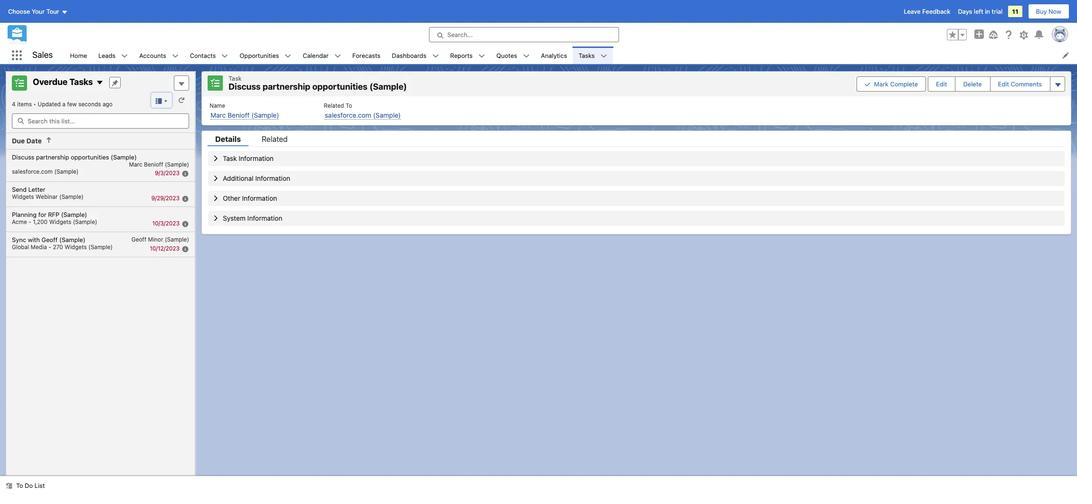 Task type: locate. For each thing, give the bounding box(es) containing it.
quotes link
[[491, 47, 523, 64]]

marc
[[211, 111, 226, 119], [129, 161, 142, 168]]

partnership inside task discuss partnership opportunities (sample)
[[263, 82, 310, 92]]

text default image right contacts
[[222, 53, 228, 59]]

tasks link
[[573, 47, 601, 64]]

text default image for contacts
[[222, 53, 228, 59]]

text default image right quotes
[[523, 53, 530, 59]]

6 text default image from the left
[[523, 53, 530, 59]]

updated
[[38, 101, 61, 108]]

salesforce.com up send letter
[[12, 168, 53, 175]]

1 horizontal spatial edit
[[998, 80, 1009, 88]]

0 vertical spatial list
[[64, 47, 1077, 64]]

1 vertical spatial partnership
[[36, 153, 69, 161]]

discuss up name marc benioff (sample)
[[229, 82, 261, 92]]

0 horizontal spatial edit
[[936, 80, 947, 88]]

information down other information
[[247, 214, 282, 222]]

10/12/2023
[[150, 245, 180, 252]]

tasks right analytics
[[579, 52, 595, 59]]

information inside the other information dropdown button
[[242, 194, 277, 202]]

to do list
[[16, 482, 45, 490]]

task down 'details' link
[[223, 154, 237, 162]]

text default image right reports
[[478, 53, 485, 59]]

widgets right for
[[49, 218, 71, 225]]

benioff
[[228, 111, 250, 119], [144, 161, 163, 168]]

edit
[[936, 80, 947, 88], [998, 80, 1009, 88]]

salesforce.com
[[325, 111, 371, 119], [12, 168, 53, 175]]

task information button
[[208, 151, 1065, 166]]

information up "additional information"
[[239, 154, 274, 162]]

feedback
[[922, 8, 951, 15]]

1 vertical spatial salesforce.com
[[12, 168, 53, 175]]

global
[[12, 244, 29, 251]]

0 horizontal spatial marc
[[129, 161, 142, 168]]

partnership down opportunities list item
[[263, 82, 310, 92]]

-
[[29, 218, 31, 225], [49, 244, 51, 251]]

calendar link
[[297, 47, 334, 64]]

0 horizontal spatial geoff
[[42, 236, 58, 244]]

information for system information
[[247, 214, 282, 222]]

task for information
[[223, 154, 237, 162]]

reports
[[450, 52, 473, 59]]

Search Overdue Tasks list view. search field
[[12, 114, 189, 129]]

0 vertical spatial to
[[346, 102, 352, 109]]

1 vertical spatial benioff
[[144, 161, 163, 168]]

mark complete
[[874, 80, 918, 88]]

home link
[[64, 47, 93, 64]]

0 horizontal spatial tasks
[[70, 77, 93, 87]]

opportunities up related to salesforce.com (sample)
[[312, 82, 368, 92]]

1 horizontal spatial related
[[324, 102, 344, 109]]

None search field
[[12, 114, 189, 129]]

text default image left reports link
[[432, 53, 439, 59]]

text default image
[[172, 53, 179, 59], [334, 53, 341, 59], [601, 53, 607, 59], [96, 79, 103, 87], [46, 137, 52, 144], [6, 483, 12, 490]]

related
[[324, 102, 344, 109], [262, 135, 288, 143]]

choose your tour
[[8, 8, 59, 15]]

0 horizontal spatial opportunities
[[71, 153, 109, 161]]

seconds
[[78, 101, 101, 108]]

1 vertical spatial list
[[202, 96, 1071, 125]]

(sample) inside name marc benioff (sample)
[[251, 111, 279, 119]]

other
[[223, 194, 240, 202]]

choose
[[8, 8, 30, 15]]

text default image inside opportunities list item
[[285, 53, 291, 59]]

discuss down the due date
[[12, 153, 34, 161]]

0 horizontal spatial salesforce.com
[[12, 168, 53, 175]]

details
[[215, 135, 241, 143]]

1 vertical spatial group
[[857, 76, 1065, 92]]

mark
[[874, 80, 889, 88]]

0 horizontal spatial related
[[262, 135, 288, 143]]

discuss
[[229, 82, 261, 92], [12, 153, 34, 161]]

partnership
[[263, 82, 310, 92], [36, 153, 69, 161]]

0 vertical spatial discuss
[[229, 82, 261, 92]]

edit inside button
[[936, 80, 947, 88]]

widgets right 270
[[65, 244, 87, 251]]

discuss partnership opportunities (sample) marc benioff (sample)
[[12, 153, 189, 168]]

1 vertical spatial task
[[223, 154, 237, 162]]

1 vertical spatial tasks
[[70, 77, 93, 87]]

1 text default image from the left
[[121, 53, 128, 59]]

overdue tasks status
[[12, 101, 38, 108]]

related link
[[254, 135, 295, 146]]

information
[[239, 154, 274, 162], [255, 174, 290, 182], [242, 194, 277, 202], [247, 214, 282, 222]]

text default image inside dashboards list item
[[432, 53, 439, 59]]

0 vertical spatial -
[[29, 218, 31, 225]]

related down task discuss partnership opportunities (sample) in the left of the page
[[324, 102, 344, 109]]

edit inside button
[[998, 80, 1009, 88]]

(sample)
[[370, 82, 407, 92], [251, 111, 279, 119], [373, 111, 401, 119], [111, 153, 137, 161], [165, 161, 189, 168], [54, 168, 79, 175], [59, 193, 84, 200], [61, 211, 87, 218], [73, 218, 97, 225], [59, 236, 85, 244], [165, 236, 189, 243], [88, 244, 113, 251]]

1 horizontal spatial discuss
[[229, 82, 261, 92]]

information inside task information dropdown button
[[239, 154, 274, 162]]

text default image left calendar link
[[285, 53, 291, 59]]

discuss inside discuss partnership opportunities (sample) marc benioff (sample)
[[12, 153, 34, 161]]

acme - 1,200 widgets (sample)
[[12, 218, 97, 225]]

1 horizontal spatial to
[[346, 102, 352, 109]]

1 horizontal spatial benioff
[[228, 111, 250, 119]]

1 horizontal spatial partnership
[[263, 82, 310, 92]]

information up other information
[[255, 174, 290, 182]]

to up salesforce.com (sample) link
[[346, 102, 352, 109]]

text default image
[[121, 53, 128, 59], [222, 53, 228, 59], [285, 53, 291, 59], [432, 53, 439, 59], [478, 53, 485, 59], [523, 53, 530, 59]]

name
[[210, 102, 225, 109]]

1 horizontal spatial marc
[[211, 111, 226, 119]]

0 vertical spatial salesforce.com
[[325, 111, 371, 119]]

1 horizontal spatial salesforce.com
[[325, 111, 371, 119]]

to inside related to salesforce.com (sample)
[[346, 102, 352, 109]]

widgets up planning
[[12, 193, 34, 200]]

reports link
[[445, 47, 478, 64]]

home
[[70, 52, 87, 59]]

minor
[[148, 236, 163, 243]]

1 horizontal spatial opportunities
[[312, 82, 368, 92]]

0 vertical spatial task
[[229, 75, 242, 82]]

to left do
[[16, 482, 23, 490]]

details link
[[208, 135, 248, 146]]

information for other information
[[242, 194, 277, 202]]

4 text default image from the left
[[432, 53, 439, 59]]

geoff right with
[[42, 236, 58, 244]]

tasks
[[579, 52, 595, 59], [70, 77, 93, 87]]

tasks up the seconds
[[70, 77, 93, 87]]

partnership inside discuss partnership opportunities (sample) marc benioff (sample)
[[36, 153, 69, 161]]

widgets webinar (sample)
[[12, 193, 84, 200]]

1 vertical spatial -
[[49, 244, 51, 251]]

benioff up '9/3/2023'
[[144, 161, 163, 168]]

0 horizontal spatial -
[[29, 218, 31, 225]]

text default image inside 'contacts' list item
[[222, 53, 228, 59]]

to do list button
[[0, 477, 51, 496]]

additional information button
[[208, 171, 1065, 186]]

- left 1,200
[[29, 218, 31, 225]]

1 vertical spatial to
[[16, 482, 23, 490]]

2 edit from the left
[[998, 80, 1009, 88]]

1 horizontal spatial tasks
[[579, 52, 595, 59]]

few
[[67, 101, 77, 108]]

text default image inside leads list item
[[121, 53, 128, 59]]

days
[[958, 8, 972, 15]]

left
[[974, 8, 983, 15]]

3 text default image from the left
[[285, 53, 291, 59]]

1 vertical spatial marc
[[129, 161, 142, 168]]

geoff minor (sample)
[[131, 236, 189, 243]]

(sample) inside related to salesforce.com (sample)
[[373, 111, 401, 119]]

buy now
[[1036, 8, 1062, 15]]

text default image inside reports list item
[[478, 53, 485, 59]]

due
[[12, 137, 25, 145]]

related up task information
[[262, 135, 288, 143]]

4
[[12, 101, 16, 108]]

days left in trial
[[958, 8, 1003, 15]]

related for related to salesforce.com (sample)
[[324, 102, 344, 109]]

information inside additional information "dropdown button"
[[255, 174, 290, 182]]

edit button
[[929, 77, 955, 91]]

0 vertical spatial marc
[[211, 111, 226, 119]]

1 horizontal spatial geoff
[[131, 236, 146, 243]]

0 vertical spatial opportunities
[[312, 82, 368, 92]]

opportunities down the search overdue tasks list view. search box at the left of page
[[71, 153, 109, 161]]

reports list item
[[445, 47, 491, 64]]

system information
[[223, 214, 282, 222]]

contacts link
[[184, 47, 222, 64]]

list
[[64, 47, 1077, 64], [202, 96, 1071, 125]]

5 text default image from the left
[[478, 53, 485, 59]]

0 horizontal spatial benioff
[[144, 161, 163, 168]]

text default image for opportunities
[[285, 53, 291, 59]]

accounts link
[[134, 47, 172, 64]]

leave feedback
[[904, 8, 951, 15]]

tasks inside tasks link
[[579, 52, 595, 59]]

dashboards list item
[[386, 47, 445, 64]]

edit left the comments
[[998, 80, 1009, 88]]

geoff
[[42, 236, 58, 244], [131, 236, 146, 243]]

task up name marc benioff (sample)
[[229, 75, 242, 82]]

to
[[346, 102, 352, 109], [16, 482, 23, 490]]

salesforce.com (sample) link
[[325, 111, 401, 120]]

related inside related to salesforce.com (sample)
[[324, 102, 344, 109]]

forecasts link
[[347, 47, 386, 64]]

2 text default image from the left
[[222, 53, 228, 59]]

task inside task discuss partnership opportunities (sample)
[[229, 75, 242, 82]]

salesforce.com down task discuss partnership opportunities (sample) in the left of the page
[[325, 111, 371, 119]]

text default image inside to do list button
[[6, 483, 12, 490]]

sync with geoff (sample)
[[12, 236, 85, 244]]

information down "additional information"
[[242, 194, 277, 202]]

group containing mark complete
[[857, 76, 1065, 92]]

partnership up salesforce.com (sample)
[[36, 153, 69, 161]]

a
[[62, 101, 66, 108]]

0 horizontal spatial to
[[16, 482, 23, 490]]

leads
[[98, 52, 116, 59]]

related for related
[[262, 135, 288, 143]]

1 vertical spatial discuss
[[12, 153, 34, 161]]

marc inside name marc benioff (sample)
[[211, 111, 226, 119]]

task
[[229, 75, 242, 82], [223, 154, 237, 162]]

1,200
[[33, 218, 48, 225]]

now
[[1049, 8, 1062, 15]]

webinar
[[36, 193, 58, 200]]

1 vertical spatial widgets
[[49, 218, 71, 225]]

0 vertical spatial related
[[324, 102, 344, 109]]

benioff inside name marc benioff (sample)
[[228, 111, 250, 119]]

0 vertical spatial partnership
[[263, 82, 310, 92]]

text default image right leads
[[121, 53, 128, 59]]

opportunities inside task discuss partnership opportunities (sample)
[[312, 82, 368, 92]]

group
[[947, 29, 967, 40], [857, 76, 1065, 92]]

benioff up details
[[228, 111, 250, 119]]

benioff inside discuss partnership opportunities (sample) marc benioff (sample)
[[144, 161, 163, 168]]

edit left the delete
[[936, 80, 947, 88]]

list containing home
[[64, 47, 1077, 64]]

0 horizontal spatial discuss
[[12, 153, 34, 161]]

1 edit from the left
[[936, 80, 947, 88]]

text default image inside quotes list item
[[523, 53, 530, 59]]

0 vertical spatial benioff
[[228, 111, 250, 119]]

your
[[32, 8, 45, 15]]

additional information
[[223, 174, 290, 182]]

1 vertical spatial opportunities
[[71, 153, 109, 161]]

- left 270
[[49, 244, 51, 251]]

do
[[25, 482, 33, 490]]

geoff left minor
[[131, 236, 146, 243]]

task inside dropdown button
[[223, 154, 237, 162]]

•
[[33, 101, 36, 108]]

information inside system information dropdown button
[[247, 214, 282, 222]]

0 horizontal spatial partnership
[[36, 153, 69, 161]]

1 vertical spatial related
[[262, 135, 288, 143]]

select an item from this list to open it. list box
[[6, 149, 195, 257]]

salesforce.com inside related to salesforce.com (sample)
[[325, 111, 371, 119]]

sync
[[12, 236, 26, 244]]

0 vertical spatial tasks
[[579, 52, 595, 59]]



Task type: vqa. For each thing, say whether or not it's contained in the screenshot.
'Tasks'
yes



Task type: describe. For each thing, give the bounding box(es) containing it.
choose your tour button
[[8, 4, 68, 19]]

list containing marc benioff (sample)
[[202, 96, 1071, 125]]

task for discuss
[[229, 75, 242, 82]]

2 geoff from the left
[[131, 236, 146, 243]]

salesforce.com (sample)
[[12, 168, 79, 175]]

text default image for reports
[[478, 53, 485, 59]]

edit for edit
[[936, 80, 947, 88]]

0 vertical spatial widgets
[[12, 193, 34, 200]]

dashboards link
[[386, 47, 432, 64]]

4 items • updated a few seconds ago
[[12, 101, 113, 108]]

9/3/2023
[[155, 169, 180, 177]]

10/3/2023
[[152, 220, 180, 227]]

edit comments button
[[991, 77, 1050, 91]]

sales
[[32, 50, 53, 60]]

search... button
[[429, 27, 619, 42]]

ago
[[103, 101, 113, 108]]

information for additional information
[[255, 174, 290, 182]]

due date
[[12, 137, 42, 145]]

leave
[[904, 8, 921, 15]]

calendar list item
[[297, 47, 347, 64]]

system information button
[[208, 211, 1065, 226]]

for
[[38, 211, 46, 218]]

to inside button
[[16, 482, 23, 490]]

contacts list item
[[184, 47, 234, 64]]

overdue tasks
[[33, 77, 93, 87]]

2 vertical spatial widgets
[[65, 244, 87, 251]]

calendar
[[303, 52, 329, 59]]

quotes list item
[[491, 47, 535, 64]]

task information
[[223, 154, 274, 162]]

marc inside discuss partnership opportunities (sample) marc benioff (sample)
[[129, 161, 142, 168]]

rfp
[[48, 211, 59, 218]]

send letter
[[12, 186, 45, 193]]

text default image inside calendar list item
[[334, 53, 341, 59]]

comments
[[1011, 80, 1042, 88]]

analytics link
[[535, 47, 573, 64]]

search...
[[447, 31, 473, 38]]

11
[[1012, 8, 1019, 15]]

media
[[31, 244, 47, 251]]

discuss inside task discuss partnership opportunities (sample)
[[229, 82, 261, 92]]

tasks inside overdue tasks|tasks|list view element
[[70, 77, 93, 87]]

text default image for leads
[[121, 53, 128, 59]]

overdue tasks|tasks|list view element
[[6, 71, 195, 477]]

with
[[28, 236, 40, 244]]

overdue
[[33, 77, 68, 87]]

accounts list item
[[134, 47, 184, 64]]

delete button
[[956, 77, 990, 91]]

date
[[26, 137, 42, 145]]

leads list item
[[93, 47, 134, 64]]

text default image inside the tasks list item
[[601, 53, 607, 59]]

mark complete button
[[857, 76, 926, 92]]

1 horizontal spatial -
[[49, 244, 51, 251]]

items
[[17, 101, 32, 108]]

buy
[[1036, 8, 1047, 15]]

letter
[[28, 186, 45, 193]]

quotes
[[496, 52, 517, 59]]

leave feedback link
[[904, 8, 951, 15]]

tour
[[46, 8, 59, 15]]

1 geoff from the left
[[42, 236, 58, 244]]

edit for edit comments
[[998, 80, 1009, 88]]

information for task information
[[239, 154, 274, 162]]

complete
[[890, 80, 918, 88]]

dashboards
[[392, 52, 426, 59]]

planning
[[12, 211, 37, 218]]

delete
[[963, 80, 982, 88]]

text default image for dashboards
[[432, 53, 439, 59]]

task discuss partnership opportunities (sample)
[[229, 75, 407, 92]]

text default image for quotes
[[523, 53, 530, 59]]

opportunities
[[240, 52, 279, 59]]

opportunities inside discuss partnership opportunities (sample) marc benioff (sample)
[[71, 153, 109, 161]]

send
[[12, 186, 27, 193]]

edit comments
[[998, 80, 1042, 88]]

buy now button
[[1028, 4, 1070, 19]]

contacts
[[190, 52, 216, 59]]

opportunities link
[[234, 47, 285, 64]]

name marc benioff (sample)
[[210, 102, 279, 119]]

system
[[223, 214, 246, 222]]

other information button
[[208, 191, 1065, 206]]

accounts
[[139, 52, 166, 59]]

related to salesforce.com (sample)
[[324, 102, 401, 119]]

none search field inside overdue tasks|tasks|list view element
[[12, 114, 189, 129]]

list
[[35, 482, 45, 490]]

analytics
[[541, 52, 567, 59]]

trial
[[992, 8, 1003, 15]]

salesforce.com inside select an item from this list to open it. list box
[[12, 168, 53, 175]]

global media - 270 widgets (sample)
[[12, 244, 113, 251]]

tasks list item
[[573, 47, 613, 64]]

(sample) inside task discuss partnership opportunities (sample)
[[370, 82, 407, 92]]

0 vertical spatial group
[[947, 29, 967, 40]]

acme
[[12, 218, 27, 225]]

opportunities list item
[[234, 47, 297, 64]]

leads link
[[93, 47, 121, 64]]

270
[[53, 244, 63, 251]]

other information
[[223, 194, 277, 202]]

in
[[985, 8, 990, 15]]

text default image inside 'accounts' list item
[[172, 53, 179, 59]]



